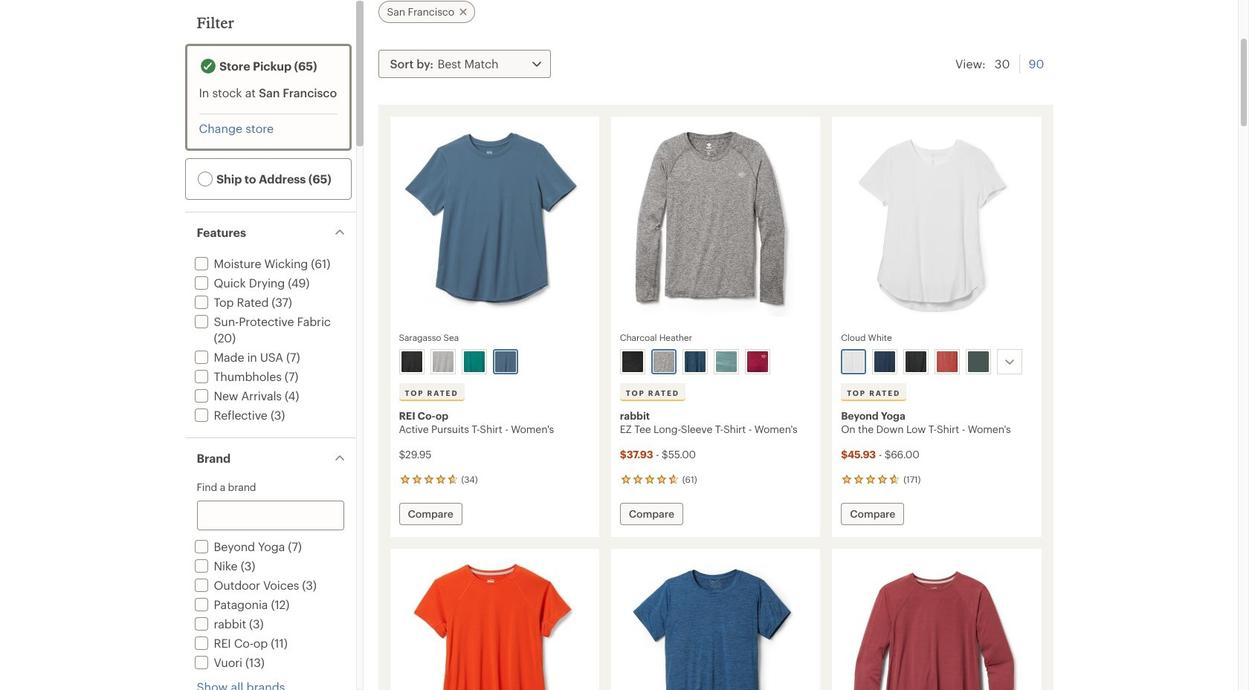 Task type: vqa. For each thing, say whether or not it's contained in the screenshot.
Outlet deals
no



Task type: locate. For each thing, give the bounding box(es) containing it.
eclipse heather image
[[685, 351, 705, 372]]

group for beyond yoga on the down low t-shirt - women's 0 image
[[838, 346, 1034, 377]]

group
[[396, 346, 592, 377], [617, 346, 813, 377], [838, 346, 1034, 377]]

2 horizontal spatial group
[[838, 346, 1034, 377]]

alloy gray heather image
[[432, 351, 453, 372]]

crater teal image
[[464, 351, 484, 372]]

expand color swatches image
[[1001, 353, 1019, 371]]

1 group from the left
[[396, 346, 592, 377]]

cloud white image
[[843, 351, 864, 372]]

1 horizontal spatial group
[[617, 346, 813, 377]]

0 horizontal spatial group
[[396, 346, 592, 377]]

storm heather image
[[968, 351, 989, 372]]

group for rabbit ez tee long-sleeve t-shirt - women's 0 image
[[617, 346, 813, 377]]

2 group from the left
[[617, 346, 813, 377]]

berry rose heather image
[[937, 351, 958, 372]]

black image
[[401, 351, 422, 372]]

None text field
[[197, 501, 344, 531]]

3 group from the left
[[838, 346, 1034, 377]]



Task type: describe. For each thing, give the bounding box(es) containing it.
saragasso sea image
[[495, 351, 516, 372]]

rei co-op active pursuits t-shirt - women's 0 image
[[399, 125, 590, 322]]

rei co-op swiftland running t-shirt - women's 0 image
[[399, 558, 590, 691]]

oil teal image
[[716, 351, 737, 372]]

beyond yoga on the down low t-shirt - women's 0 image
[[841, 125, 1032, 322]]

rabbit ez tee long-sleeve t-shirt - women's 0 image
[[620, 125, 811, 322]]

charcoal heather image
[[653, 351, 674, 372]]

rei co-op swiftland long-sleeve running t-shirt - women's 0 image
[[841, 558, 1032, 691]]

nocturnal navy image
[[874, 351, 895, 372]]

group for rei co-op active pursuits t-shirt - women's 0 image
[[396, 346, 592, 377]]

black image
[[622, 351, 643, 372]]

darkest night image
[[906, 351, 927, 372]]

vivacious image
[[747, 351, 768, 372]]

add filter: ship to address (65) image
[[197, 172, 212, 187]]

patagonia capilene cool daily shirt - women's 0 image
[[620, 558, 811, 691]]



